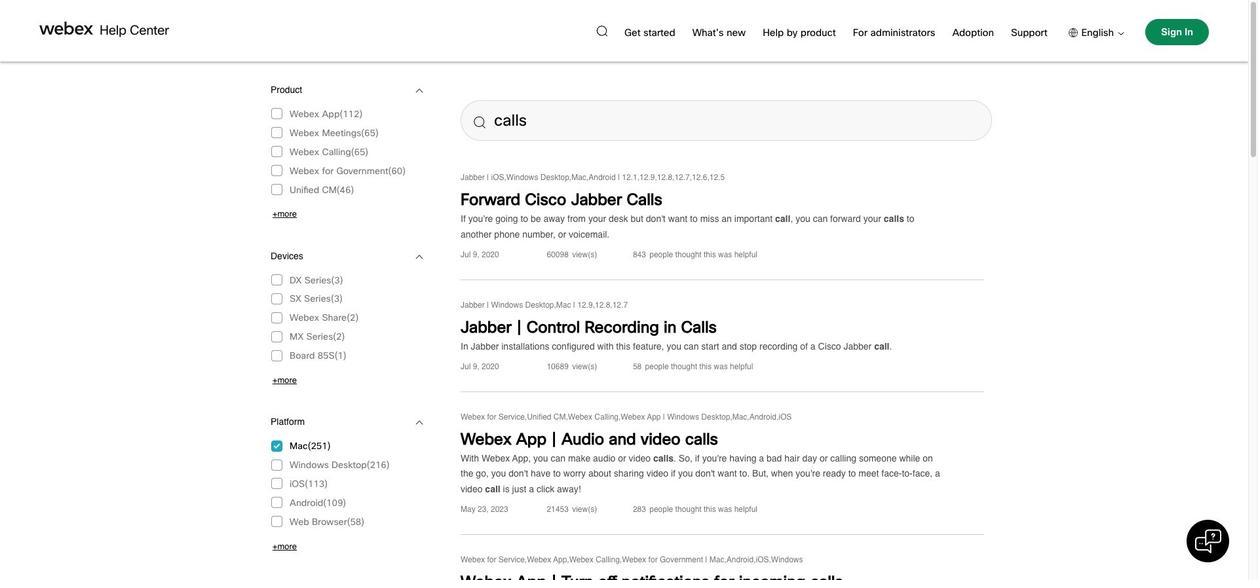 Task type: describe. For each thing, give the bounding box(es) containing it.
arrow down image
[[416, 83, 424, 99]]

0 horizontal spatial search icon image
[[474, 117, 486, 128]]

2 arrow down image from the top
[[416, 415, 424, 431]]

search-input field
[[461, 100, 992, 141]]



Task type: vqa. For each thing, say whether or not it's contained in the screenshot.
first arrow down icon from the top
yes



Task type: locate. For each thing, give the bounding box(es) containing it.
search icon image
[[596, 25, 608, 36], [474, 117, 486, 128]]

arrow image
[[1114, 32, 1125, 35]]

0 vertical spatial arrow down image
[[416, 249, 424, 265]]

1 vertical spatial arrow down image
[[416, 415, 424, 431]]

total results 253 element
[[461, 161, 984, 581]]

1 horizontal spatial search icon image
[[596, 25, 608, 36]]

0 vertical spatial search icon image
[[596, 25, 608, 36]]

1 arrow down image from the top
[[416, 249, 424, 265]]

arrow down image
[[416, 249, 424, 265], [416, 415, 424, 431]]

1 vertical spatial search icon image
[[474, 117, 486, 128]]

chat help image
[[1195, 529, 1222, 555]]

webex logo image
[[39, 22, 93, 35]]



